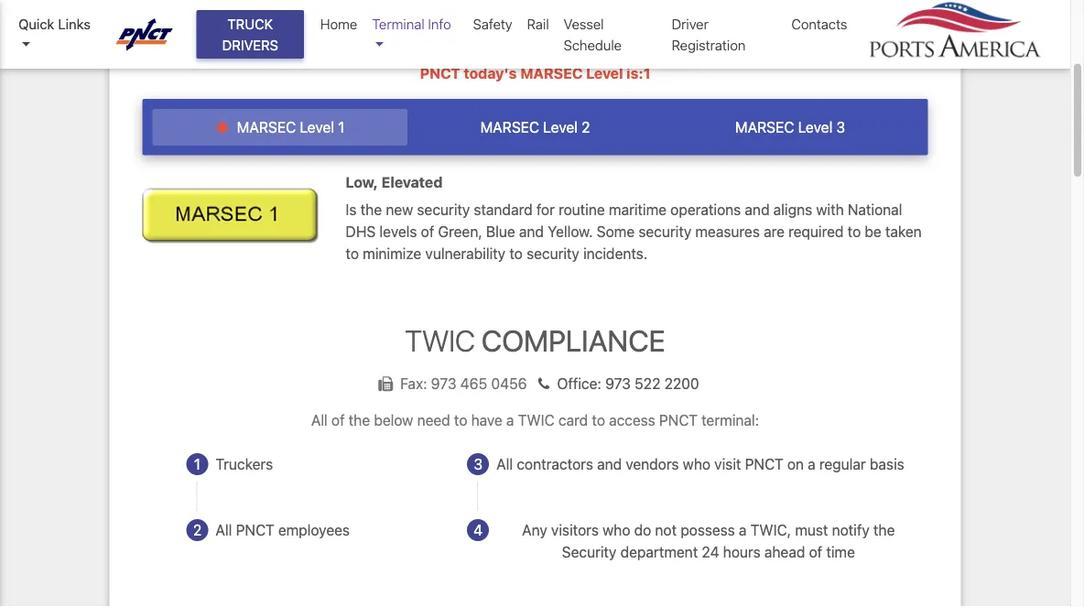 Task type: describe. For each thing, give the bounding box(es) containing it.
973 for fax:
[[431, 375, 457, 393]]

incidents.
[[584, 245, 648, 262]]

be
[[865, 223, 882, 240]]

level for marsec level 1
[[300, 119, 334, 136]]

quick
[[18, 16, 54, 32]]

visit
[[715, 456, 742, 473]]

pnct left employees
[[236, 522, 275, 539]]

card
[[559, 412, 588, 429]]

who inside any visitors who do not possess a twic, must notify the security department 24 hours ahead of time
[[603, 522, 631, 539]]

1 vertical spatial 3
[[474, 456, 483, 473]]

twic,
[[751, 522, 792, 539]]

fax: 973 465 0456
[[401, 375, 531, 393]]

terminal:
[[702, 412, 760, 429]]

operations
[[671, 201, 742, 218]]

some
[[597, 223, 635, 240]]

home
[[321, 16, 358, 32]]

safety link
[[466, 6, 520, 42]]

fax:
[[401, 375, 428, 393]]

dhs
[[346, 223, 376, 240]]

must
[[796, 522, 829, 539]]

blue
[[487, 223, 516, 240]]

standard
[[474, 201, 533, 218]]

twic compliance
[[405, 323, 666, 358]]

info
[[428, 16, 451, 32]]

vessel
[[564, 16, 604, 32]]

routine
[[559, 201, 605, 218]]

low, elevated
[[346, 174, 443, 191]]

a inside any visitors who do not possess a twic, must notify the security department 24 hours ahead of time
[[739, 522, 747, 539]]

for
[[537, 201, 555, 218]]

vulnerability
[[426, 245, 506, 262]]

home link
[[313, 6, 365, 42]]

are
[[764, 223, 785, 240]]

green,
[[438, 223, 483, 240]]

drivers
[[222, 37, 279, 53]]

1 vertical spatial the
[[349, 412, 370, 429]]

aligns
[[774, 201, 813, 218]]

the inside the is the new security standard for routine maritime operations and aligns with national dhs levels of green, blue and yellow. some security measures are required to be taken to minimize vulnerability to security incidents.
[[361, 201, 382, 218]]

all contractors and vendors who visit pnct on a regular basis
[[497, 456, 905, 473]]

marsec for marsec level 1
[[237, 119, 296, 136]]

security
[[562, 544, 617, 561]]

2 vertical spatial and
[[598, 456, 622, 473]]

basis
[[870, 456, 905, 473]]

3 inside marsec level 3 link
[[837, 119, 846, 136]]

all for all contractors and vendors who visit pnct on a regular basis
[[497, 456, 513, 473]]

all pnct employees
[[216, 522, 350, 539]]

possess
[[681, 522, 736, 539]]

contractors
[[517, 456, 594, 473]]

2200
[[665, 375, 700, 393]]

vessel schedule
[[564, 16, 622, 53]]

marsec level 2 link
[[408, 109, 663, 146]]

any visitors who do not possess a twic, must notify the security department 24 hours ahead of time
[[523, 522, 896, 561]]

all of the below need to have a twic card to access pnct terminal:
[[311, 412, 760, 429]]

to down dhs
[[346, 245, 359, 262]]

2 inside tab list
[[582, 119, 591, 136]]

do
[[635, 522, 652, 539]]

is:1
[[627, 65, 651, 82]]

is
[[346, 201, 357, 218]]

465
[[461, 375, 488, 393]]

driver registration
[[672, 16, 746, 53]]

quick links link
[[18, 14, 98, 55]]

need
[[417, 412, 451, 429]]

regular
[[820, 456, 867, 473]]

have
[[472, 412, 503, 429]]

required
[[789, 223, 844, 240]]

terminal info link
[[365, 6, 466, 62]]

driver registration link
[[665, 6, 785, 62]]

pnct today's marsec level is:1
[[420, 65, 651, 82]]

24
[[702, 544, 720, 561]]

any
[[523, 522, 548, 539]]

quick links
[[18, 16, 91, 32]]

522
[[635, 375, 661, 393]]

of inside the is the new security standard for routine maritime operations and aligns with national dhs levels of green, blue and yellow. some security measures are required to be taken to minimize vulnerability to security incidents.
[[421, 223, 435, 240]]

1 inside tab list
[[338, 119, 345, 136]]

department
[[621, 544, 698, 561]]

employees
[[278, 522, 350, 539]]

pnct down "terminal info" link
[[420, 65, 461, 82]]

levels
[[380, 223, 417, 240]]

rail link
[[520, 6, 557, 42]]

vessel schedule link
[[557, 6, 665, 62]]

marsec level 3 link
[[663, 109, 918, 146]]

vendors
[[626, 456, 680, 473]]

terminal
[[372, 16, 425, 32]]

marsec level 1
[[233, 119, 345, 136]]

0 horizontal spatial and
[[520, 223, 544, 240]]

pnct left on at the bottom
[[746, 456, 784, 473]]

terminal info
[[372, 16, 451, 32]]

level for marsec level 3
[[799, 119, 833, 136]]

measures
[[696, 223, 760, 240]]

0 horizontal spatial of
[[332, 412, 345, 429]]

ahead
[[765, 544, 806, 561]]

0 vertical spatial twic
[[405, 323, 475, 358]]

4
[[474, 522, 483, 539]]



Task type: vqa. For each thing, say whether or not it's contained in the screenshot.
Monday - Friday associated with Single Move Export Return
no



Task type: locate. For each thing, give the bounding box(es) containing it.
0 horizontal spatial a
[[507, 412, 515, 429]]

level
[[587, 65, 624, 82], [300, 119, 334, 136], [544, 119, 578, 136], [799, 119, 833, 136]]

marsec for marsec level 3
[[736, 119, 795, 136]]

1 horizontal spatial all
[[311, 412, 328, 429]]

to down blue
[[510, 245, 523, 262]]

marsec
[[521, 65, 583, 82], [237, 119, 296, 136], [481, 119, 540, 136], [736, 119, 795, 136]]

2 vertical spatial security
[[527, 245, 580, 262]]

marsec level 3
[[736, 119, 846, 136]]

3 down have
[[474, 456, 483, 473]]

level for marsec level 2
[[544, 119, 578, 136]]

1 horizontal spatial and
[[598, 456, 622, 473]]

the left below at the bottom left of the page
[[349, 412, 370, 429]]

marsec level 2
[[481, 119, 591, 136]]

security down maritime
[[639, 223, 692, 240]]

and down for
[[520, 223, 544, 240]]

marsec up aligns
[[736, 119, 795, 136]]

a right on at the bottom
[[808, 456, 816, 473]]

973 for office:
[[606, 375, 631, 393]]

to right card
[[592, 412, 606, 429]]

phone image
[[531, 377, 557, 392]]

2 horizontal spatial of
[[810, 544, 823, 561]]

1 horizontal spatial 973
[[606, 375, 631, 393]]

973 left 522
[[606, 375, 631, 393]]

of
[[421, 223, 435, 240], [332, 412, 345, 429], [810, 544, 823, 561]]

truck
[[228, 16, 273, 32]]

3
[[837, 119, 846, 136], [474, 456, 483, 473]]

1 vertical spatial a
[[808, 456, 816, 473]]

national
[[848, 201, 903, 218]]

2 vertical spatial of
[[810, 544, 823, 561]]

973
[[431, 375, 457, 393], [606, 375, 631, 393]]

compliance
[[482, 323, 666, 358]]

973 right fax:
[[431, 375, 457, 393]]

truckers
[[216, 456, 273, 473]]

tab list containing marsec level 1
[[142, 99, 929, 155]]

pnct down 2200
[[660, 412, 698, 429]]

twic
[[405, 323, 475, 358], [518, 412, 555, 429]]

a
[[507, 412, 515, 429], [808, 456, 816, 473], [739, 522, 747, 539]]

a right have
[[507, 412, 515, 429]]

safety
[[473, 16, 513, 32]]

2 horizontal spatial security
[[639, 223, 692, 240]]

truck drivers
[[222, 16, 279, 53]]

twic up fax: 973 465 0456
[[405, 323, 475, 358]]

twic left card
[[518, 412, 555, 429]]

1 vertical spatial twic
[[518, 412, 555, 429]]

the inside any visitors who do not possess a twic, must notify the security department 24 hours ahead of time
[[874, 522, 896, 539]]

security
[[417, 201, 470, 218], [639, 223, 692, 240], [527, 245, 580, 262]]

1 horizontal spatial a
[[739, 522, 747, 539]]

0 vertical spatial security
[[417, 201, 470, 218]]

0 vertical spatial 1
[[338, 119, 345, 136]]

tab list
[[142, 99, 929, 155]]

all for all of the below need to have a twic card to access pnct terminal:
[[311, 412, 328, 429]]

1 horizontal spatial twic
[[518, 412, 555, 429]]

not
[[656, 522, 677, 539]]

of right levels
[[421, 223, 435, 240]]

registration
[[672, 37, 746, 53]]

2 left all pnct employees
[[193, 522, 202, 539]]

0 vertical spatial the
[[361, 201, 382, 218]]

office: 973 522 2200
[[557, 375, 700, 393]]

security down the yellow.
[[527, 245, 580, 262]]

all left below at the bottom left of the page
[[311, 412, 328, 429]]

0 horizontal spatial who
[[603, 522, 631, 539]]

0456
[[492, 375, 527, 393]]

to
[[848, 223, 862, 240], [346, 245, 359, 262], [510, 245, 523, 262], [454, 412, 468, 429], [592, 412, 606, 429]]

and left vendors
[[598, 456, 622, 473]]

marsec down the schedule
[[521, 65, 583, 82]]

hours
[[724, 544, 761, 561]]

who
[[683, 456, 711, 473], [603, 522, 631, 539]]

all down the truckers
[[216, 522, 232, 539]]

who left do
[[603, 522, 631, 539]]

maritime
[[609, 201, 667, 218]]

0 vertical spatial who
[[683, 456, 711, 473]]

0 horizontal spatial twic
[[405, 323, 475, 358]]

all down have
[[497, 456, 513, 473]]

below
[[374, 412, 414, 429]]

and
[[745, 201, 770, 218], [520, 223, 544, 240], [598, 456, 622, 473]]

1 vertical spatial 1
[[194, 456, 201, 473]]

1 vertical spatial of
[[332, 412, 345, 429]]

1 vertical spatial who
[[603, 522, 631, 539]]

on
[[788, 456, 805, 473]]

1 vertical spatial and
[[520, 223, 544, 240]]

3 up with
[[837, 119, 846, 136]]

today's
[[464, 65, 517, 82]]

0 horizontal spatial 973
[[431, 375, 457, 393]]

0 vertical spatial all
[[311, 412, 328, 429]]

contacts
[[792, 16, 848, 32]]

who left 'visit'
[[683, 456, 711, 473]]

0 horizontal spatial all
[[216, 522, 232, 539]]

links
[[58, 16, 91, 32]]

driver
[[672, 16, 709, 32]]

taken
[[886, 223, 923, 240]]

1 horizontal spatial 1
[[338, 119, 345, 136]]

0 vertical spatial a
[[507, 412, 515, 429]]

and up are
[[745, 201, 770, 218]]

notify
[[833, 522, 870, 539]]

security up green,
[[417, 201, 470, 218]]

1 horizontal spatial 3
[[837, 119, 846, 136]]

1
[[338, 119, 345, 136], [194, 456, 201, 473]]

the right the notify
[[874, 522, 896, 539]]

the right the is
[[361, 201, 382, 218]]

0 horizontal spatial 3
[[474, 456, 483, 473]]

of down must
[[810, 544, 823, 561]]

0 horizontal spatial security
[[417, 201, 470, 218]]

2 vertical spatial a
[[739, 522, 747, 539]]

1 vertical spatial security
[[639, 223, 692, 240]]

visitors
[[552, 522, 599, 539]]

office: 973 522 2200 link
[[531, 375, 700, 393]]

marsec down the today's
[[481, 119, 540, 136]]

1 horizontal spatial 2
[[582, 119, 591, 136]]

1 horizontal spatial who
[[683, 456, 711, 473]]

time
[[827, 544, 856, 561]]

new
[[386, 201, 414, 218]]

2
[[582, 119, 591, 136], [193, 522, 202, 539]]

1 vertical spatial all
[[497, 456, 513, 473]]

marsec down drivers
[[237, 119, 296, 136]]

to left have
[[454, 412, 468, 429]]

elevated
[[382, 174, 443, 191]]

2 vertical spatial the
[[874, 522, 896, 539]]

minimize
[[363, 245, 422, 262]]

1 horizontal spatial of
[[421, 223, 435, 240]]

with
[[817, 201, 845, 218]]

contacts link
[[785, 6, 855, 42]]

truck drivers link
[[197, 10, 304, 59]]

2 horizontal spatial and
[[745, 201, 770, 218]]

0 vertical spatial 2
[[582, 119, 591, 136]]

0 horizontal spatial 2
[[193, 522, 202, 539]]

rail
[[527, 16, 549, 32]]

yellow.
[[548, 223, 593, 240]]

a up hours
[[739, 522, 747, 539]]

2 973 from the left
[[606, 375, 631, 393]]

2 down pnct today's marsec level is:1
[[582, 119, 591, 136]]

1 horizontal spatial security
[[527, 245, 580, 262]]

marsec for marsec level 2
[[481, 119, 540, 136]]

low,
[[346, 174, 378, 191]]

2 horizontal spatial a
[[808, 456, 816, 473]]

0 vertical spatial and
[[745, 201, 770, 218]]

to left the be
[[848, 223, 862, 240]]

pnct
[[420, 65, 461, 82], [660, 412, 698, 429], [746, 456, 784, 473], [236, 522, 275, 539]]

office:
[[557, 375, 602, 393]]

1 vertical spatial 2
[[193, 522, 202, 539]]

of left below at the bottom left of the page
[[332, 412, 345, 429]]

2 vertical spatial all
[[216, 522, 232, 539]]

schedule
[[564, 37, 622, 53]]

0 vertical spatial 3
[[837, 119, 846, 136]]

of inside any visitors who do not possess a twic, must notify the security department 24 hours ahead of time
[[810, 544, 823, 561]]

is the new security standard for routine maritime operations and aligns with national dhs levels of green, blue and yellow. some security measures are required to be taken to minimize vulnerability to security incidents.
[[346, 201, 923, 262]]

0 horizontal spatial 1
[[194, 456, 201, 473]]

all for all pnct employees
[[216, 522, 232, 539]]

1 973 from the left
[[431, 375, 457, 393]]

2 horizontal spatial all
[[497, 456, 513, 473]]

0 vertical spatial of
[[421, 223, 435, 240]]



